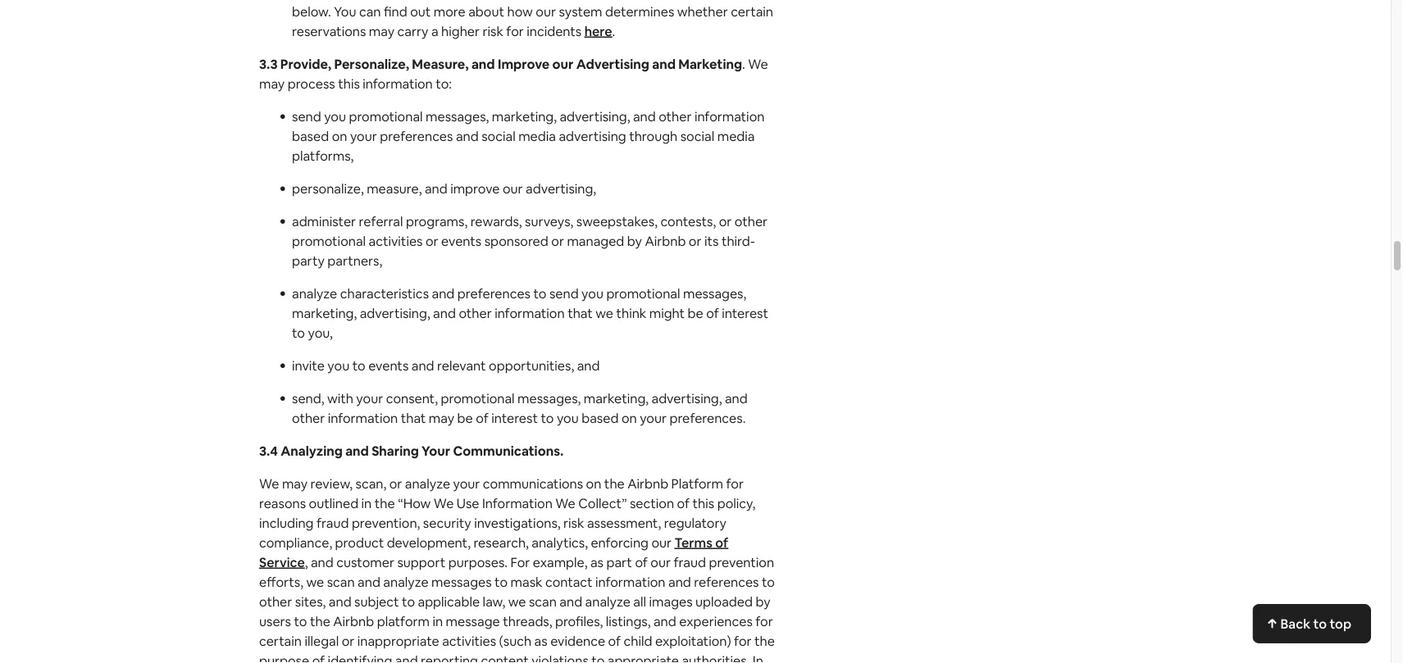 Task type: locate. For each thing, give the bounding box(es) containing it.
section
[[630, 495, 674, 512]]

as
[[591, 555, 604, 571], [535, 633, 548, 650]]

to:
[[436, 75, 452, 92]]

promotional down relevant
[[441, 390, 515, 407]]

1 horizontal spatial by
[[756, 594, 771, 611]]

0 horizontal spatial preferences
[[380, 128, 453, 145]]

promotional up think
[[607, 285, 680, 302]]

and up scan,
[[345, 443, 369, 460]]

1 horizontal spatial preferences
[[458, 285, 531, 302]]

messages, down the to:
[[426, 108, 489, 125]]

here link
[[585, 23, 612, 40]]

messages, down opportunities,
[[518, 390, 581, 407]]

marketing,
[[492, 108, 557, 125], [292, 305, 357, 322], [584, 390, 649, 407]]

2 horizontal spatial on
[[622, 410, 637, 427]]

1 vertical spatial that
[[401, 410, 426, 427]]

information down personalize,
[[363, 75, 433, 92]]

may up reasons
[[282, 476, 308, 493]]

other up users
[[259, 594, 292, 611]]

we up risk
[[556, 495, 576, 512]]

by inside administer referral programs, rewards, surveys, sweepstakes, contests, or other promotional activities or events sponsored or managed by airbnb or its third- party partners,
[[627, 233, 642, 250]]

2 vertical spatial on
[[586, 476, 602, 493]]

be inside send, with your consent, promotional messages, marketing, advertising, and other information that may be of interest to you based on your preferences.
[[457, 410, 473, 427]]

1 vertical spatial marketing,
[[292, 305, 357, 322]]

scan down customer
[[327, 574, 355, 591]]

threads,
[[503, 614, 552, 630]]

0 vertical spatial airbnb
[[645, 233, 686, 250]]

0 vertical spatial send
[[292, 108, 321, 125]]

listings,
[[606, 614, 651, 630]]

investigations,
[[474, 515, 561, 532]]

other up relevant
[[459, 305, 492, 322]]

by down 'sweepstakes,'
[[627, 233, 642, 250]]

we up the sites, at the bottom of the page
[[306, 574, 324, 591]]

promotional inside analyze characteristics and preferences to send you promotional messages, marketing, advertising, and other information that we think might be of interest to you,
[[607, 285, 680, 302]]

preferences inside send you promotional messages, marketing, advertising, and other information based on your preferences and social media advertising through social media platforms,
[[380, 128, 453, 145]]

1 horizontal spatial scan
[[529, 594, 557, 611]]

0 horizontal spatial social
[[482, 128, 516, 145]]

platform
[[377, 614, 430, 630]]

administer referral programs, rewards, surveys, sweepstakes, contests, or other promotional activities or events sponsored or managed by airbnb or its third- party partners,
[[292, 213, 768, 269]]

applicable
[[418, 594, 480, 611]]

0 horizontal spatial in
[[361, 495, 372, 512]]

of up regulatory
[[677, 495, 690, 512]]

0 vertical spatial this
[[338, 75, 360, 92]]

0 vertical spatial preferences
[[380, 128, 453, 145]]

of right part
[[635, 555, 648, 571]]

0 vertical spatial activities
[[369, 233, 423, 250]]

scan up threads,
[[529, 594, 557, 611]]

0 vertical spatial messages,
[[426, 108, 489, 125]]

we
[[596, 305, 614, 322], [306, 574, 324, 591], [508, 594, 526, 611]]

messages, inside send you promotional messages, marketing, advertising, and other information based on your preferences and social media advertising through social media platforms,
[[426, 108, 489, 125]]

preferences up measure, at the left of the page
[[380, 128, 453, 145]]

administer
[[292, 213, 356, 230]]

we
[[259, 476, 279, 493], [434, 495, 454, 512], [556, 495, 576, 512]]

1 horizontal spatial media
[[718, 128, 755, 145]]

3.4 analyzing and sharing your communications.
[[259, 443, 564, 460]]

0 vertical spatial marketing,
[[492, 108, 557, 125]]

fraud inside , and customer support purposes. for example, as part of our fraud prevention efforts, we scan and analyze messages to mask contact information and references to other sites, and subject to applicable law, we scan and analyze all images uploaded by users to the airbnb platform in message threads, profiles, listings, and experiences for certain illegal or inappropriate activities (such as evidence of child exploitation) for the purpose of identifying and reporting content violations to appropriate authoritie
[[674, 555, 706, 571]]

analyze down support at the left bottom of the page
[[383, 574, 429, 591]]

of left child
[[608, 633, 621, 650]]

social
[[482, 128, 516, 145], [681, 128, 715, 145]]

1 horizontal spatial interest
[[722, 305, 769, 322]]

may inside we may review, scan, or analyze your communications on the airbnb platform for reasons outlined in the "how we use information we collect" section of this policy, including fraud prevention, security investigations, risk assessment, regulatory compliance, product development, research, analytics, enforcing our
[[282, 476, 308, 493]]

assessment,
[[587, 515, 661, 532]]

you inside send you promotional messages, marketing, advertising, and other information based on your preferences and social media advertising through social media platforms,
[[324, 108, 346, 125]]

this
[[338, 75, 360, 92], [693, 495, 715, 512]]

0 vertical spatial we
[[596, 305, 614, 322]]

enforcing
[[591, 535, 649, 552]]

evidence
[[551, 633, 605, 650]]

here
[[585, 23, 612, 40]]

0 horizontal spatial we
[[306, 574, 324, 591]]

media down . we at the top of the page
[[718, 128, 755, 145]]

preferences.
[[670, 410, 746, 427]]

we up reasons
[[259, 476, 279, 493]]

0 horizontal spatial this
[[338, 75, 360, 92]]

as left part
[[591, 555, 604, 571]]

promotional down personalize,
[[349, 108, 423, 125]]

1 vertical spatial this
[[693, 495, 715, 512]]

1 horizontal spatial marketing,
[[492, 108, 557, 125]]

our up rewards, at top
[[503, 180, 523, 197]]

0 horizontal spatial interest
[[492, 410, 538, 427]]

1 vertical spatial events
[[368, 358, 409, 374]]

0 horizontal spatial fraud
[[317, 515, 349, 532]]

.
[[612, 23, 616, 40]]

to inside send, with your consent, promotional messages, marketing, advertising, and other information that may be of interest to you based on your preferences.
[[541, 410, 554, 427]]

1 vertical spatial we
[[306, 574, 324, 591]]

1 horizontal spatial in
[[433, 614, 443, 630]]

advertising,
[[560, 108, 630, 125], [526, 180, 596, 197], [360, 305, 430, 322], [652, 390, 722, 407]]

to up with
[[352, 358, 366, 374]]

appropriate
[[608, 653, 679, 664]]

on left preferences.
[[622, 410, 637, 427]]

you down opportunities,
[[557, 410, 579, 427]]

preferences down sponsored at the top
[[458, 285, 531, 302]]

0 vertical spatial that
[[568, 305, 593, 322]]

1 vertical spatial messages,
[[683, 285, 747, 302]]

advertising, inside send you promotional messages, marketing, advertising, and other information based on your preferences and social media advertising through social media platforms,
[[560, 108, 630, 125]]

0 horizontal spatial based
[[292, 128, 329, 145]]

0 horizontal spatial events
[[368, 358, 409, 374]]

1 horizontal spatial we
[[434, 495, 454, 512]]

2 media from the left
[[718, 128, 755, 145]]

in down applicable
[[433, 614, 443, 630]]

1 vertical spatial by
[[756, 594, 771, 611]]

1 vertical spatial may
[[429, 410, 455, 427]]

mask
[[511, 574, 543, 591]]

third-
[[722, 233, 755, 250]]

1 horizontal spatial fraud
[[674, 555, 706, 571]]

0 horizontal spatial be
[[457, 410, 473, 427]]

other inside analyze characteristics and preferences to send you promotional messages, marketing, advertising, and other information that we think might be of interest to you,
[[459, 305, 492, 322]]

your up use
[[453, 476, 480, 493]]

1 horizontal spatial events
[[441, 233, 482, 250]]

or up identifying
[[342, 633, 355, 650]]

fraud down 'terms'
[[674, 555, 706, 571]]

scan
[[327, 574, 355, 591], [529, 594, 557, 611]]

managed
[[567, 233, 625, 250]]

terms
[[675, 535, 713, 552]]

information inside , and customer support purposes. for example, as part of our fraud prevention efforts, we scan and analyze messages to mask contact information and references to other sites, and subject to applicable law, we scan and analyze all images uploaded by users to the airbnb platform in message threads, profiles, listings, and experiences for certain illegal or inappropriate activities (such as evidence of child exploitation) for the purpose of identifying and reporting content violations to appropriate authoritie
[[596, 574, 666, 591]]

or right scan,
[[389, 476, 402, 493]]

sweepstakes,
[[577, 213, 658, 230]]

1 horizontal spatial social
[[681, 128, 715, 145]]

personalize,
[[334, 56, 409, 73]]

and left marketing
[[652, 56, 676, 73]]

0 vertical spatial be
[[688, 305, 704, 322]]

3.4
[[259, 443, 278, 460]]

0 vertical spatial on
[[332, 128, 347, 145]]

in down scan,
[[361, 495, 372, 512]]

we down the mask
[[508, 594, 526, 611]]

information down with
[[328, 410, 398, 427]]

information up opportunities,
[[495, 305, 565, 322]]

send down managed
[[550, 285, 579, 302]]

0 vertical spatial based
[[292, 128, 329, 145]]

or left its
[[689, 233, 702, 250]]

1 vertical spatial send
[[550, 285, 579, 302]]

other inside send you promotional messages, marketing, advertising, and other information based on your preferences and social media advertising through social media platforms,
[[659, 108, 692, 125]]

to up communications.
[[541, 410, 554, 427]]

you
[[324, 108, 346, 125], [582, 285, 604, 302], [328, 358, 350, 374], [557, 410, 579, 427]]

messages,
[[426, 108, 489, 125], [683, 285, 747, 302], [518, 390, 581, 407]]

send down "process"
[[292, 108, 321, 125]]

may
[[259, 75, 285, 92], [429, 410, 455, 427], [282, 476, 308, 493]]

this down platform
[[693, 495, 715, 512]]

to up law,
[[495, 574, 508, 591]]

1 vertical spatial preferences
[[458, 285, 531, 302]]

1 vertical spatial based
[[582, 410, 619, 427]]

events down programs,
[[441, 233, 482, 250]]

0 horizontal spatial on
[[332, 128, 347, 145]]

advertising, up preferences.
[[652, 390, 722, 407]]

airbnb down subject
[[333, 614, 374, 630]]

of up prevention
[[716, 535, 729, 552]]

0 vertical spatial may
[[259, 75, 285, 92]]

personalize, measure, and improve our advertising,
[[292, 180, 596, 197]]

2 vertical spatial marketing,
[[584, 390, 649, 407]]

promotional inside administer referral programs, rewards, surveys, sweepstakes, contests, or other promotional activities or events sponsored or managed by airbnb or its third- party partners,
[[292, 233, 366, 250]]

our
[[553, 56, 574, 73], [503, 180, 523, 197], [652, 535, 672, 552], [651, 555, 671, 571]]

marketing
[[679, 56, 742, 73]]

2 horizontal spatial marketing,
[[584, 390, 649, 407]]

0 vertical spatial fraud
[[317, 515, 349, 532]]

rewards,
[[471, 213, 522, 230]]

0 horizontal spatial send
[[292, 108, 321, 125]]

prevention
[[709, 555, 774, 571]]

or down surveys,
[[551, 233, 564, 250]]

1 horizontal spatial send
[[550, 285, 579, 302]]

information inside send, with your consent, promotional messages, marketing, advertising, and other information that may be of interest to you based on your preferences.
[[328, 410, 398, 427]]

your up platforms,
[[350, 128, 377, 145]]

0 horizontal spatial media
[[519, 128, 556, 145]]

may down "3.3"
[[259, 75, 285, 92]]

1 horizontal spatial based
[[582, 410, 619, 427]]

law,
[[483, 594, 505, 611]]

1 vertical spatial scan
[[529, 594, 557, 611]]

0 vertical spatial scan
[[327, 574, 355, 591]]

by right uploaded
[[756, 594, 771, 611]]

0 horizontal spatial that
[[401, 410, 426, 427]]

interest inside send, with your consent, promotional messages, marketing, advertising, and other information that may be of interest to you based on your preferences.
[[492, 410, 538, 427]]

and down images
[[654, 614, 677, 630]]

and
[[472, 56, 495, 73], [652, 56, 676, 73], [633, 108, 656, 125], [456, 128, 479, 145], [425, 180, 448, 197], [432, 285, 455, 302], [433, 305, 456, 322], [412, 358, 434, 374], [577, 358, 600, 374], [725, 390, 748, 407], [345, 443, 369, 460], [311, 555, 334, 571], [358, 574, 381, 591], [669, 574, 691, 591], [329, 594, 352, 611], [560, 594, 583, 611], [654, 614, 677, 630], [395, 653, 418, 664]]

1 vertical spatial in
[[433, 614, 443, 630]]

you right invite on the bottom left of page
[[328, 358, 350, 374]]

1 vertical spatial on
[[622, 410, 637, 427]]

activities inside administer referral programs, rewards, surveys, sweepstakes, contests, or other promotional activities or events sponsored or managed by airbnb or its third- party partners,
[[369, 233, 423, 250]]

information inside ". we may process this information to:"
[[363, 75, 433, 92]]

other
[[659, 108, 692, 125], [735, 213, 768, 230], [459, 305, 492, 322], [292, 410, 325, 427], [259, 594, 292, 611]]

this inside ". we may process this information to:"
[[338, 75, 360, 92]]

outlined
[[309, 495, 359, 512]]

on up platforms,
[[332, 128, 347, 145]]

airbnb up 'section'
[[628, 476, 669, 493]]

your inside send you promotional messages, marketing, advertising, and other information based on your preferences and social media advertising through social media platforms,
[[350, 128, 377, 145]]

0 vertical spatial interest
[[722, 305, 769, 322]]

that
[[568, 305, 593, 322], [401, 410, 426, 427]]

1 horizontal spatial we
[[508, 594, 526, 611]]

of
[[707, 305, 719, 322], [476, 410, 489, 427], [677, 495, 690, 512], [716, 535, 729, 552], [635, 555, 648, 571], [608, 633, 621, 650], [312, 653, 325, 664]]

to down the sites, at the bottom of the page
[[294, 614, 307, 630]]

sponsored
[[485, 233, 549, 250]]

terms of service link
[[259, 535, 729, 571]]

promotional down "administer"
[[292, 233, 366, 250]]

3.3
[[259, 56, 278, 73]]

0 horizontal spatial marketing,
[[292, 305, 357, 322]]

airbnb down the contests,
[[645, 233, 686, 250]]

1 vertical spatial interest
[[492, 410, 538, 427]]

advertising, up the advertising
[[560, 108, 630, 125]]

0 vertical spatial for
[[726, 476, 744, 493]]

that down consent,
[[401, 410, 426, 427]]

0 vertical spatial by
[[627, 233, 642, 250]]

to down administer referral programs, rewards, surveys, sweepstakes, contests, or other promotional activities or events sponsored or managed by airbnb or its third- party partners,
[[534, 285, 547, 302]]

policy,
[[718, 495, 756, 512]]

interest
[[722, 305, 769, 322], [492, 410, 538, 427]]

"how
[[398, 495, 431, 512]]

that left think
[[568, 305, 593, 322]]

1 horizontal spatial be
[[688, 305, 704, 322]]

advertising
[[559, 128, 626, 145]]

service
[[259, 555, 305, 571]]

1 horizontal spatial this
[[693, 495, 715, 512]]

fraud
[[317, 515, 349, 532], [674, 555, 706, 571]]

customer
[[337, 555, 395, 571]]

analytics,
[[532, 535, 588, 552]]

for down experiences
[[734, 633, 752, 650]]

social up the improve
[[482, 128, 516, 145]]

events inside administer referral programs, rewards, surveys, sweepstakes, contests, or other promotional activities or events sponsored or managed by airbnb or its third- party partners,
[[441, 233, 482, 250]]

and up programs,
[[425, 180, 448, 197]]

airbnb inside , and customer support purposes. for example, as part of our fraud prevention efforts, we scan and analyze messages to mask contact information and references to other sites, and subject to applicable law, we scan and analyze all images uploaded by users to the airbnb platform in message threads, profiles, listings, and experiences for certain illegal or inappropriate activities (such as evidence of child exploitation) for the purpose of identifying and reporting content violations to appropriate authoritie
[[333, 614, 374, 630]]

0 horizontal spatial activities
[[369, 233, 423, 250]]

the up the illegal
[[310, 614, 330, 630]]

purposes.
[[449, 555, 508, 571]]

airbnb
[[645, 233, 686, 250], [628, 476, 669, 493], [333, 614, 374, 630]]

the
[[604, 476, 625, 493], [375, 495, 395, 512], [310, 614, 330, 630], [755, 633, 775, 650]]

by
[[627, 233, 642, 250], [756, 594, 771, 611]]

2 horizontal spatial we
[[596, 305, 614, 322]]

its
[[705, 233, 719, 250]]

preferences
[[380, 128, 453, 145], [458, 285, 531, 302]]

1 vertical spatial airbnb
[[628, 476, 669, 493]]

2 horizontal spatial we
[[556, 495, 576, 512]]

1 horizontal spatial on
[[586, 476, 602, 493]]

you down managed
[[582, 285, 604, 302]]

1 horizontal spatial that
[[568, 305, 593, 322]]

1 vertical spatial fraud
[[674, 555, 706, 571]]

other down send,
[[292, 410, 325, 427]]

your right with
[[356, 390, 383, 407]]

2 vertical spatial messages,
[[518, 390, 581, 407]]

referral
[[359, 213, 403, 230]]

of inside we may review, scan, or analyze your communications on the airbnb platform for reasons outlined in the "how we use information we collect" section of this policy, including fraud prevention, security investigations, risk assessment, regulatory compliance, product development, research, analytics, enforcing our
[[677, 495, 690, 512]]

exploitation)
[[655, 633, 731, 650]]

2 vertical spatial may
[[282, 476, 308, 493]]

0 horizontal spatial messages,
[[426, 108, 489, 125]]

send inside analyze characteristics and preferences to send you promotional messages, marketing, advertising, and other information that we think might be of interest to you,
[[550, 285, 579, 302]]

preferences inside analyze characteristics and preferences to send you promotional messages, marketing, advertising, and other information that we think might be of interest to you,
[[458, 285, 531, 302]]

1 vertical spatial activities
[[442, 633, 496, 650]]

on up collect"
[[586, 476, 602, 493]]

analyze down party
[[292, 285, 337, 302]]

1 horizontal spatial messages,
[[518, 390, 581, 407]]

1 vertical spatial be
[[457, 410, 473, 427]]

send you promotional messages, marketing, advertising, and other information based on your preferences and social media advertising through social media platforms,
[[292, 108, 765, 164]]

of up communications.
[[476, 410, 489, 427]]

our inside , and customer support purposes. for example, as part of our fraud prevention efforts, we scan and analyze messages to mask contact information and references to other sites, and subject to applicable law, we scan and analyze all images uploaded by users to the airbnb platform in message threads, profiles, listings, and experiences for certain illegal or inappropriate activities (such as evidence of child exploitation) for the purpose of identifying and reporting content violations to appropriate authoritie
[[651, 555, 671, 571]]

and right opportunities,
[[577, 358, 600, 374]]

other up through
[[659, 108, 692, 125]]

and up preferences.
[[725, 390, 748, 407]]

communications.
[[453, 443, 564, 460]]

activities
[[369, 233, 423, 250], [442, 633, 496, 650]]

0 vertical spatial in
[[361, 495, 372, 512]]

0 horizontal spatial as
[[535, 633, 548, 650]]

0 horizontal spatial by
[[627, 233, 642, 250]]

and down contact
[[560, 594, 583, 611]]

media left the advertising
[[519, 128, 556, 145]]

the up collect"
[[604, 476, 625, 493]]

2 horizontal spatial messages,
[[683, 285, 747, 302]]

we up security
[[434, 495, 454, 512]]

1 horizontal spatial activities
[[442, 633, 496, 650]]

you inside send, with your consent, promotional messages, marketing, advertising, and other information that may be of interest to you based on your preferences.
[[557, 410, 579, 427]]

may up your
[[429, 410, 455, 427]]

0 vertical spatial events
[[441, 233, 482, 250]]

invite
[[292, 358, 325, 374]]

to inside button
[[1314, 616, 1327, 632]]

our left 'terms'
[[652, 535, 672, 552]]

activities inside , and customer support purposes. for example, as part of our fraud prevention efforts, we scan and analyze messages to mask contact information and references to other sites, and subject to applicable law, we scan and analyze all images uploaded by users to the airbnb platform in message threads, profiles, listings, and experiences for certain illegal or inappropriate activities (such as evidence of child exploitation) for the purpose of identifying and reporting content violations to appropriate authoritie
[[442, 633, 496, 650]]

provide,
[[280, 56, 332, 73]]

think
[[616, 305, 647, 322]]

fraud down outlined
[[317, 515, 349, 532]]

social right through
[[681, 128, 715, 145]]

may inside ". we may process this information to:"
[[259, 75, 285, 92]]

1 horizontal spatial as
[[591, 555, 604, 571]]

we left think
[[596, 305, 614, 322]]

2 vertical spatial airbnb
[[333, 614, 374, 630]]



Task type: vqa. For each thing, say whether or not it's contained in the screenshot.
second group from the top of the page
no



Task type: describe. For each thing, give the bounding box(es) containing it.
back to top
[[1281, 616, 1352, 632]]

all
[[634, 594, 646, 611]]

3.3 provide, personalize, measure, and improve our advertising and marketing
[[259, 56, 742, 73]]

scan,
[[356, 476, 387, 493]]

compliance,
[[259, 535, 332, 552]]

through
[[629, 128, 678, 145]]

communications
[[483, 476, 583, 493]]

of inside terms of service
[[716, 535, 729, 552]]

for inside we may review, scan, or analyze your communications on the airbnb platform for reasons outlined in the "how we use information we collect" section of this policy, including fraud prevention, security investigations, risk assessment, regulatory compliance, product development, research, analytics, enforcing our
[[726, 476, 744, 493]]

or down programs,
[[426, 233, 439, 250]]

images
[[649, 594, 693, 611]]

research,
[[474, 535, 529, 552]]

1 vertical spatial as
[[535, 633, 548, 650]]

on inside we may review, scan, or analyze your communications on the airbnb platform for reasons outlined in the "how we use information we collect" section of this policy, including fraud prevention, security investigations, risk assessment, regulatory compliance, product development, research, analytics, enforcing our
[[586, 476, 602, 493]]

other inside , and customer support purposes. for example, as part of our fraud prevention efforts, we scan and analyze messages to mask contact information and references to other sites, and subject to applicable law, we scan and analyze all images uploaded by users to the airbnb platform in message threads, profiles, listings, and experiences for certain illegal or inappropriate activities (such as evidence of child exploitation) for the purpose of identifying and reporting content violations to appropriate authoritie
[[259, 594, 292, 611]]

the down references
[[755, 633, 775, 650]]

on inside send you promotional messages, marketing, advertising, and other information based on your preferences and social media advertising through social media platforms,
[[332, 128, 347, 145]]

2 vertical spatial for
[[734, 633, 752, 650]]

may for this
[[259, 75, 285, 92]]

we may review, scan, or analyze your communications on the airbnb platform for reasons outlined in the "how we use information we collect" section of this policy, including fraud prevention, security investigations, risk assessment, regulatory compliance, product development, research, analytics, enforcing our
[[259, 476, 756, 552]]

experiences
[[679, 614, 753, 630]]

(such
[[499, 633, 532, 650]]

back
[[1281, 616, 1311, 632]]

with
[[327, 390, 353, 407]]

support
[[397, 555, 446, 571]]

references
[[694, 574, 759, 591]]

of down the illegal
[[312, 653, 325, 664]]

our right improve
[[553, 56, 574, 73]]

illegal
[[305, 633, 339, 650]]

regulatory
[[664, 515, 727, 532]]

sites,
[[295, 594, 326, 611]]

partners,
[[328, 253, 382, 269]]

messages
[[432, 574, 492, 591]]

reporting
[[421, 653, 478, 664]]

analyzing
[[281, 443, 343, 460]]

0 vertical spatial as
[[591, 555, 604, 571]]

violations
[[532, 653, 589, 664]]

security
[[423, 515, 471, 532]]

. we
[[742, 56, 768, 73]]

your inside we may review, scan, or analyze your communications on the airbnb platform for reasons outlined in the "how we use information we collect" section of this policy, including fraud prevention, security investigations, risk assessment, regulatory compliance, product development, research, analytics, enforcing our
[[453, 476, 480, 493]]

or inside , and customer support purposes. for example, as part of our fraud prevention efforts, we scan and analyze messages to mask contact information and references to other sites, and subject to applicable law, we scan and analyze all images uploaded by users to the airbnb platform in message threads, profiles, listings, and experiences for certain illegal or inappropriate activities (such as evidence of child exploitation) for the purpose of identifying and reporting content violations to appropriate authoritie
[[342, 633, 355, 650]]

advertising, inside send, with your consent, promotional messages, marketing, advertising, and other information that may be of interest to you based on your preferences.
[[652, 390, 722, 407]]

other inside administer referral programs, rewards, surveys, sweepstakes, contests, or other promotional activities or events sponsored or managed by airbnb or its third- party partners,
[[735, 213, 768, 230]]

to down prevention
[[762, 574, 775, 591]]

in inside , and customer support purposes. for example, as part of our fraud prevention efforts, we scan and analyze messages to mask contact information and references to other sites, and subject to applicable law, we scan and analyze all images uploaded by users to the airbnb platform in message threads, profiles, listings, and experiences for certain illegal or inappropriate activities (such as evidence of child exploitation) for the purpose of identifying and reporting content violations to appropriate authoritie
[[433, 614, 443, 630]]

back to top button
[[1253, 605, 1372, 644]]

to up platform
[[402, 594, 415, 611]]

1 media from the left
[[519, 128, 556, 145]]

by inside , and customer support purposes. for example, as part of our fraud prevention efforts, we scan and analyze messages to mask contact information and references to other sites, and subject to applicable law, we scan and analyze all images uploaded by users to the airbnb platform in message threads, profiles, listings, and experiences for certain illegal or inappropriate activities (such as evidence of child exploitation) for the purpose of identifying and reporting content violations to appropriate authoritie
[[756, 594, 771, 611]]

you inside analyze characteristics and preferences to send you promotional messages, marketing, advertising, and other information that we think might be of interest to you,
[[582, 285, 604, 302]]

contests,
[[661, 213, 716, 230]]

1 vertical spatial for
[[756, 614, 773, 630]]

measure,
[[412, 56, 469, 73]]

that inside send, with your consent, promotional messages, marketing, advertising, and other information that may be of interest to you based on your preferences.
[[401, 410, 426, 427]]

here .
[[585, 23, 616, 40]]

uploaded
[[696, 594, 753, 611]]

risk
[[564, 515, 584, 532]]

to down evidence
[[592, 653, 605, 664]]

efforts,
[[259, 574, 303, 591]]

airbnb inside we may review, scan, or analyze your communications on the airbnb platform for reasons outlined in the "how we use information we collect" section of this policy, including fraud prevention, security investigations, risk assessment, regulatory compliance, product development, research, analytics, enforcing our
[[628, 476, 669, 493]]

top
[[1330, 616, 1352, 632]]

0 horizontal spatial scan
[[327, 574, 355, 591]]

may for scan,
[[282, 476, 308, 493]]

information inside send you promotional messages, marketing, advertising, and other information based on your preferences and social media advertising through social media platforms,
[[695, 108, 765, 125]]

profiles,
[[555, 614, 603, 630]]

programs,
[[406, 213, 468, 230]]

and up through
[[633, 108, 656, 125]]

improve
[[498, 56, 550, 73]]

send, with your consent, promotional messages, marketing, advertising, and other information that may be of interest to you based on your preferences.
[[292, 390, 748, 427]]

promotional inside send, with your consent, promotional messages, marketing, advertising, and other information that may be of interest to you based on your preferences.
[[441, 390, 515, 407]]

you,
[[308, 325, 333, 342]]

content
[[481, 653, 529, 664]]

or inside we may review, scan, or analyze your communications on the airbnb platform for reasons outlined in the "how we use information we collect" section of this policy, including fraud prevention, security investigations, risk assessment, regulatory compliance, product development, research, analytics, enforcing our
[[389, 476, 402, 493]]

analyze inside we may review, scan, or analyze your communications on the airbnb platform for reasons outlined in the "how we use information we collect" section of this policy, including fraud prevention, security investigations, risk assessment, regulatory compliance, product development, research, analytics, enforcing our
[[405, 476, 450, 493]]

interest inside analyze characteristics and preferences to send you promotional messages, marketing, advertising, and other information that we think might be of interest to you,
[[722, 305, 769, 322]]

that inside analyze characteristics and preferences to send you promotional messages, marketing, advertising, and other information that we think might be of interest to you,
[[568, 305, 593, 322]]

analyze up listings,
[[585, 594, 631, 611]]

terms of service
[[259, 535, 729, 571]]

and up invite you to events and relevant opportunities, and
[[433, 305, 456, 322]]

this inside we may review, scan, or analyze your communications on the airbnb platform for reasons outlined in the "how we use information we collect" section of this policy, including fraud prevention, security investigations, risk assessment, regulatory compliance, product development, research, analytics, enforcing our
[[693, 495, 715, 512]]

advertising
[[576, 56, 650, 73]]

analyze characteristics and preferences to send you promotional messages, marketing, advertising, and other information that we think might be of interest to you,
[[292, 285, 769, 342]]

we inside analyze characteristics and preferences to send you promotional messages, marketing, advertising, and other information that we think might be of interest to you,
[[596, 305, 614, 322]]

subject
[[354, 594, 399, 611]]

of inside send, with your consent, promotional messages, marketing, advertising, and other information that may be of interest to you based on your preferences.
[[476, 410, 489, 427]]

marketing, inside analyze characteristics and preferences to send you promotional messages, marketing, advertising, and other information that we think might be of interest to you,
[[292, 305, 357, 322]]

and down customer
[[358, 574, 381, 591]]

contact
[[546, 574, 593, 591]]

and right the characteristics
[[432, 285, 455, 302]]

sharing
[[372, 443, 419, 460]]

to left you, at the left of the page
[[292, 325, 305, 342]]

reasons
[[259, 495, 306, 512]]

your left preferences.
[[640, 410, 667, 427]]

promotional inside send you promotional messages, marketing, advertising, and other information based on your preferences and social media advertising through social media platforms,
[[349, 108, 423, 125]]

and up consent,
[[412, 358, 434, 374]]

in inside we may review, scan, or analyze your communications on the airbnb platform for reasons outlined in the "how we use information we collect" section of this policy, including fraud prevention, security investigations, risk assessment, regulatory compliance, product development, research, analytics, enforcing our
[[361, 495, 372, 512]]

improve
[[450, 180, 500, 197]]

1 social from the left
[[482, 128, 516, 145]]

purpose
[[259, 653, 309, 664]]

based inside send you promotional messages, marketing, advertising, and other information based on your preferences and social media advertising through social media platforms,
[[292, 128, 329, 145]]

inappropriate
[[357, 633, 439, 650]]

certain
[[259, 633, 302, 650]]

may inside send, with your consent, promotional messages, marketing, advertising, and other information that may be of interest to you based on your preferences.
[[429, 410, 455, 427]]

measure,
[[367, 180, 422, 197]]

product
[[335, 535, 384, 552]]

messages, inside analyze characteristics and preferences to send you promotional messages, marketing, advertising, and other information that we think might be of interest to you,
[[683, 285, 747, 302]]

child
[[624, 633, 653, 650]]

collect"
[[579, 495, 627, 512]]

prevention,
[[352, 515, 420, 532]]

, and customer support purposes. for example, as part of our fraud prevention efforts, we scan and analyze messages to mask contact information and references to other sites, and subject to applicable law, we scan and analyze all images uploaded by users to the airbnb platform in message threads, profiles, listings, and experiences for certain illegal or inappropriate activities (such as evidence of child exploitation) for the purpose of identifying and reporting content violations to appropriate authoritie
[[259, 555, 775, 664]]

and inside send, with your consent, promotional messages, marketing, advertising, and other information that may be of interest to you based on your preferences.
[[725, 390, 748, 407]]

development,
[[387, 535, 471, 552]]

might
[[650, 305, 685, 322]]

be inside analyze characteristics and preferences to send you promotional messages, marketing, advertising, and other information that we think might be of interest to you,
[[688, 305, 704, 322]]

users
[[259, 614, 291, 630]]

the up prevention,
[[375, 495, 395, 512]]

fraud inside we may review, scan, or analyze your communications on the airbnb platform for reasons outlined in the "how we use information we collect" section of this policy, including fraud prevention, security investigations, risk assessment, regulatory compliance, product development, research, analytics, enforcing our
[[317, 515, 349, 532]]

identifying
[[328, 653, 392, 664]]

messages, inside send, with your consent, promotional messages, marketing, advertising, and other information that may be of interest to you based on your preferences.
[[518, 390, 581, 407]]

of inside analyze characteristics and preferences to send you promotional messages, marketing, advertising, and other information that we think might be of interest to you,
[[707, 305, 719, 322]]

. we may process this information to:
[[259, 56, 768, 92]]

information inside analyze characteristics and preferences to send you promotional messages, marketing, advertising, and other information that we think might be of interest to you,
[[495, 305, 565, 322]]

for
[[511, 555, 530, 571]]

consent,
[[386, 390, 438, 407]]

advertising, inside analyze characteristics and preferences to send you promotional messages, marketing, advertising, and other information that we think might be of interest to you,
[[360, 305, 430, 322]]

2 social from the left
[[681, 128, 715, 145]]

and up the improve
[[456, 128, 479, 145]]

and left improve
[[472, 56, 495, 73]]

relevant
[[437, 358, 486, 374]]

0 horizontal spatial we
[[259, 476, 279, 493]]

send inside send you promotional messages, marketing, advertising, and other information based on your preferences and social media advertising through social media platforms,
[[292, 108, 321, 125]]

other inside send, with your consent, promotional messages, marketing, advertising, and other information that may be of interest to you based on your preferences.
[[292, 410, 325, 427]]

including
[[259, 515, 314, 532]]

on inside send, with your consent, promotional messages, marketing, advertising, and other information that may be of interest to you based on your preferences.
[[622, 410, 637, 427]]

platforms,
[[292, 148, 354, 164]]

invite you to events and relevant opportunities, and
[[292, 358, 603, 374]]

marketing, inside send, with your consent, promotional messages, marketing, advertising, and other information that may be of interest to you based on your preferences.
[[584, 390, 649, 407]]

your
[[422, 443, 451, 460]]

based inside send, with your consent, promotional messages, marketing, advertising, and other information that may be of interest to you based on your preferences.
[[582, 410, 619, 427]]

and up images
[[669, 574, 691, 591]]

party
[[292, 253, 325, 269]]

process
[[288, 75, 335, 92]]

,
[[305, 555, 308, 571]]

analyze inside analyze characteristics and preferences to send you promotional messages, marketing, advertising, and other information that we think might be of interest to you,
[[292, 285, 337, 302]]

opportunities,
[[489, 358, 574, 374]]

and right the sites, at the bottom of the page
[[329, 594, 352, 611]]

characteristics
[[340, 285, 429, 302]]

our inside we may review, scan, or analyze your communications on the airbnb platform for reasons outlined in the "how we use information we collect" section of this policy, including fraud prevention, security investigations, risk assessment, regulatory compliance, product development, research, analytics, enforcing our
[[652, 535, 672, 552]]

and right ','
[[311, 555, 334, 571]]

and down inappropriate
[[395, 653, 418, 664]]

message
[[446, 614, 500, 630]]

marketing, inside send you promotional messages, marketing, advertising, and other information based on your preferences and social media advertising through social media platforms,
[[492, 108, 557, 125]]

airbnb inside administer referral programs, rewards, surveys, sweepstakes, contests, or other promotional activities or events sponsored or managed by airbnb or its third- party partners,
[[645, 233, 686, 250]]

advertising, up surveys,
[[526, 180, 596, 197]]

or up third-
[[719, 213, 732, 230]]

2 vertical spatial we
[[508, 594, 526, 611]]



